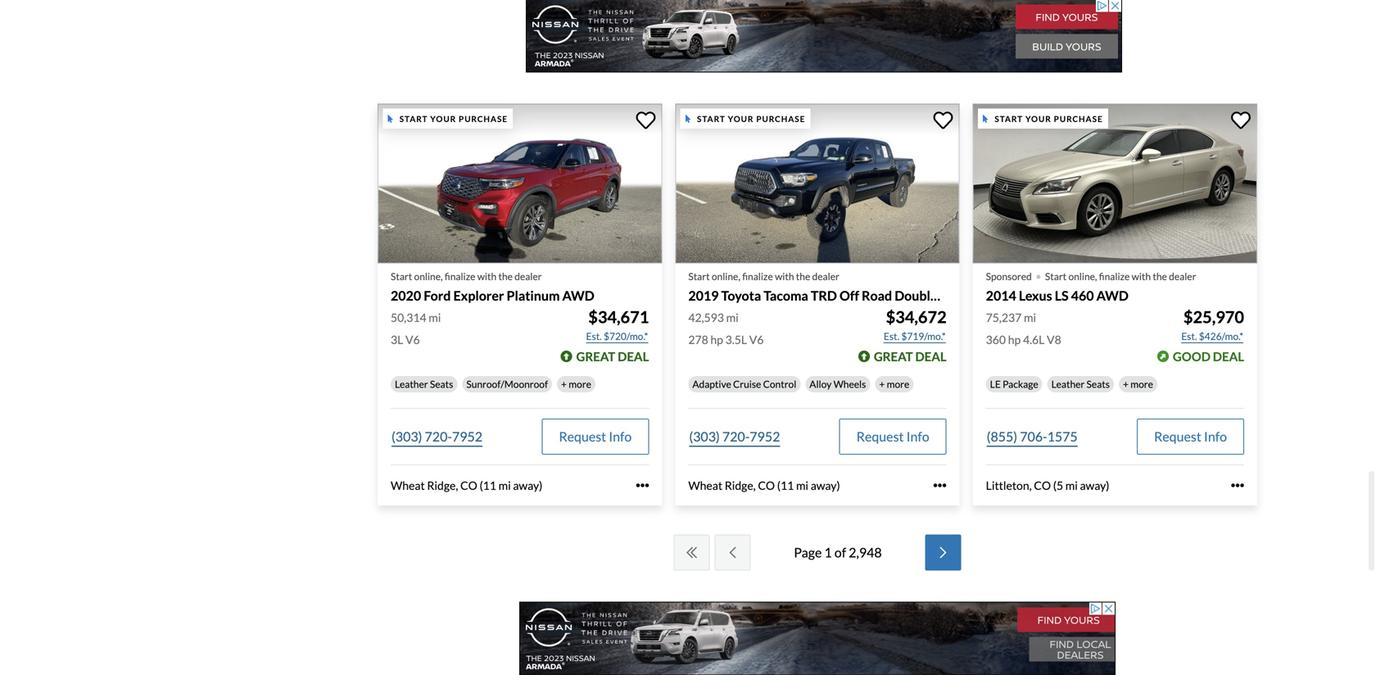 Task type: vqa. For each thing, say whether or not it's contained in the screenshot.
leftmost mouse pointer image
yes



Task type: locate. For each thing, give the bounding box(es) containing it.
2 horizontal spatial request
[[1155, 429, 1202, 445]]

2 horizontal spatial deal
[[1214, 349, 1245, 364]]

ellipsis h image
[[636, 479, 649, 492], [934, 479, 947, 492]]

(855) 706-1575 button
[[987, 419, 1079, 455]]

est. $720/mo.* button
[[586, 328, 649, 345]]

wheat for $34,671
[[391, 479, 425, 492]]

2 ellipsis h image from the left
[[934, 479, 947, 492]]

1 horizontal spatial away)
[[811, 479, 841, 492]]

2020
[[391, 288, 421, 304]]

1 + more from the left
[[561, 378, 592, 390]]

1 ridge, from the left
[[427, 479, 458, 492]]

1 horizontal spatial co
[[758, 479, 775, 492]]

dealer up $25,970
[[1170, 271, 1197, 282]]

2 great deal from the left
[[874, 349, 947, 364]]

1 wheat ridge, co (11 mi away) from the left
[[391, 479, 543, 492]]

3 online, from the left
[[1069, 271, 1098, 282]]

tacoma
[[764, 288, 809, 304]]

purchase
[[459, 114, 508, 124], [757, 114, 806, 124], [1055, 114, 1104, 124]]

0 horizontal spatial wheat ridge, co (11 mi away)
[[391, 479, 543, 492]]

(303) 720-7952 for $34,672
[[690, 429, 781, 445]]

2 away) from the left
[[811, 479, 841, 492]]

your for $34,671
[[431, 114, 457, 124]]

1 horizontal spatial purchase
[[757, 114, 806, 124]]

platinum
[[507, 288, 560, 304]]

0 horizontal spatial 720-
[[425, 429, 452, 445]]

the for $34,671
[[499, 271, 513, 282]]

wheat ridge, co (11 mi away) for $34,672
[[689, 479, 841, 492]]

1 horizontal spatial v6
[[750, 333, 764, 347]]

$34,671 est. $720/mo.*
[[586, 307, 649, 342]]

v6 right 3.5l
[[750, 333, 764, 347]]

deal
[[618, 349, 649, 364], [916, 349, 947, 364], [1214, 349, 1245, 364]]

0 horizontal spatial request
[[559, 429, 607, 445]]

with
[[478, 271, 497, 282], [775, 271, 795, 282], [1132, 271, 1152, 282]]

good
[[1174, 349, 1211, 364]]

online, inside start online, finalize with the dealer 2019 toyota tacoma trd off road double cab 4wd
[[712, 271, 741, 282]]

request for $34,672
[[857, 429, 904, 445]]

2 horizontal spatial your
[[1026, 114, 1052, 124]]

1 horizontal spatial deal
[[916, 349, 947, 364]]

0 horizontal spatial 7952
[[452, 429, 483, 445]]

2 request from the left
[[857, 429, 904, 445]]

1 horizontal spatial dealer
[[813, 271, 840, 282]]

2 great from the left
[[874, 349, 914, 364]]

wheat ridge, co (11 mi away)
[[391, 479, 543, 492], [689, 479, 841, 492]]

est. inside $34,671 est. $720/mo.*
[[586, 330, 602, 342]]

leather seats
[[395, 378, 454, 390], [1052, 378, 1111, 390]]

2 more from the left
[[887, 378, 910, 390]]

2 ridge, from the left
[[725, 479, 756, 492]]

ellipsis h image for $34,672
[[934, 479, 947, 492]]

3 request from the left
[[1155, 429, 1202, 445]]

with inside start online, finalize with the dealer 2020 ford explorer platinum awd
[[478, 271, 497, 282]]

0 horizontal spatial (303) 720-7952
[[392, 429, 483, 445]]

the
[[499, 271, 513, 282], [797, 271, 811, 282], [1154, 271, 1168, 282]]

3 finalize from the left
[[1100, 271, 1131, 282]]

2 (303) 720-7952 from the left
[[690, 429, 781, 445]]

1 purchase from the left
[[459, 114, 508, 124]]

1 away) from the left
[[513, 479, 543, 492]]

ridge,
[[427, 479, 458, 492], [725, 479, 756, 492]]

(5
[[1054, 479, 1064, 492]]

est. inside $34,672 est. $719/mo.*
[[884, 330, 900, 342]]

mouse pointer image for ·
[[984, 115, 989, 123]]

1 horizontal spatial (11
[[778, 479, 794, 492]]

finalize inside start online, finalize with the dealer 2019 toyota tacoma trd off road double cab 4wd
[[743, 271, 774, 282]]

2 the from the left
[[797, 271, 811, 282]]

leather down v8
[[1052, 378, 1085, 390]]

more
[[569, 378, 592, 390], [887, 378, 910, 390], [1131, 378, 1154, 390]]

2 horizontal spatial request info
[[1155, 429, 1228, 445]]

2 horizontal spatial request info button
[[1138, 419, 1245, 455]]

request info button
[[542, 419, 649, 455], [840, 419, 947, 455], [1138, 419, 1245, 455]]

2 horizontal spatial finalize
[[1100, 271, 1131, 282]]

1 leather seats from the left
[[395, 378, 454, 390]]

2 v6 from the left
[[750, 333, 764, 347]]

awd inside start online, finalize with the dealer 2020 ford explorer platinum awd
[[563, 288, 595, 304]]

0 horizontal spatial (303) 720-7952 button
[[391, 419, 484, 455]]

0 horizontal spatial purchase
[[459, 114, 508, 124]]

(855)
[[987, 429, 1018, 445]]

hp right 360
[[1009, 333, 1021, 347]]

finalize up toyota
[[743, 271, 774, 282]]

ellipsis h image
[[1232, 479, 1245, 492]]

2 awd from the left
[[1097, 288, 1129, 304]]

1 vertical spatial advertisement region
[[520, 602, 1116, 675]]

1 awd from the left
[[563, 288, 595, 304]]

finalize inside start online, finalize with the dealer 2020 ford explorer platinum awd
[[445, 271, 476, 282]]

online,
[[414, 271, 443, 282], [712, 271, 741, 282], [1069, 271, 1098, 282]]

1 horizontal spatial ellipsis h image
[[934, 479, 947, 492]]

v6 inside '50,314 mi 3l v6'
[[406, 333, 420, 347]]

1 horizontal spatial the
[[797, 271, 811, 282]]

seats down '50,314 mi 3l v6'
[[430, 378, 454, 390]]

online, up toyota
[[712, 271, 741, 282]]

advertisement region
[[526, 0, 1123, 72], [520, 602, 1116, 675]]

1 your from the left
[[431, 114, 457, 124]]

great for $34,672
[[874, 349, 914, 364]]

0 horizontal spatial + more
[[561, 378, 592, 390]]

1 horizontal spatial request info button
[[840, 419, 947, 455]]

2,948
[[849, 545, 882, 561]]

1 horizontal spatial great deal
[[874, 349, 947, 364]]

$426/mo.*
[[1200, 330, 1244, 342]]

0 horizontal spatial hp
[[711, 333, 724, 347]]

est. inside the "$25,970 est. $426/mo.*"
[[1182, 330, 1198, 342]]

request info button for $25,970
[[1138, 419, 1245, 455]]

info
[[609, 429, 632, 445], [907, 429, 930, 445], [1205, 429, 1228, 445]]

0 horizontal spatial start your purchase
[[400, 114, 508, 124]]

road
[[862, 288, 893, 304]]

1 horizontal spatial mouse pointer image
[[984, 115, 989, 123]]

leather down 3l
[[395, 378, 428, 390]]

1 horizontal spatial finalize
[[743, 271, 774, 282]]

request
[[559, 429, 607, 445], [857, 429, 904, 445], [1155, 429, 1202, 445]]

awd right the 460
[[1097, 288, 1129, 304]]

great deal for $34,671
[[577, 349, 649, 364]]

2 online, from the left
[[712, 271, 741, 282]]

mouse pointer image for online,
[[388, 115, 393, 123]]

0 horizontal spatial co
[[461, 479, 478, 492]]

info for $34,672
[[907, 429, 930, 445]]

1 720- from the left
[[425, 429, 452, 445]]

1 horizontal spatial (303)
[[690, 429, 720, 445]]

1 the from the left
[[499, 271, 513, 282]]

finalize for $34,671
[[445, 271, 476, 282]]

mouse pointer image
[[388, 115, 393, 123], [984, 115, 989, 123]]

0 vertical spatial advertisement region
[[526, 0, 1123, 72]]

3 start your purchase from the left
[[995, 114, 1104, 124]]

the inside start online, finalize with the dealer 2019 toyota tacoma trd off road double cab 4wd
[[797, 271, 811, 282]]

0 horizontal spatial great
[[577, 349, 616, 364]]

page 1 of 2,948
[[794, 545, 882, 561]]

away) for $34,672
[[811, 479, 841, 492]]

dealer up trd
[[813, 271, 840, 282]]

adaptive cruise control
[[693, 378, 797, 390]]

dealer
[[515, 271, 542, 282], [813, 271, 840, 282], [1170, 271, 1197, 282]]

+
[[561, 378, 567, 390], [880, 378, 885, 390], [1124, 378, 1129, 390]]

1 horizontal spatial info
[[907, 429, 930, 445]]

0 horizontal spatial leather seats
[[395, 378, 454, 390]]

3 deal from the left
[[1214, 349, 1245, 364]]

0 horizontal spatial more
[[569, 378, 592, 390]]

7952 down control
[[750, 429, 781, 445]]

2 finalize from the left
[[743, 271, 774, 282]]

deal down $719/mo.*
[[916, 349, 947, 364]]

start
[[400, 114, 428, 124], [698, 114, 726, 124], [995, 114, 1024, 124], [391, 271, 412, 282], [689, 271, 710, 282], [1046, 271, 1067, 282]]

0 horizontal spatial ellipsis h image
[[636, 479, 649, 492]]

the inside start online, finalize with the dealer 2020 ford explorer platinum awd
[[499, 271, 513, 282]]

online, for $34,671
[[414, 271, 443, 282]]

2 info from the left
[[907, 429, 930, 445]]

3 with from the left
[[1132, 271, 1152, 282]]

2 horizontal spatial dealer
[[1170, 271, 1197, 282]]

2 hp from the left
[[1009, 333, 1021, 347]]

2 horizontal spatial +
[[1124, 378, 1129, 390]]

(303) 720-7952
[[392, 429, 483, 445], [690, 429, 781, 445]]

le
[[991, 378, 1001, 390]]

finalize up explorer
[[445, 271, 476, 282]]

1 great deal from the left
[[577, 349, 649, 364]]

sunroof/moonroof
[[467, 378, 548, 390]]

co for $34,671
[[461, 479, 478, 492]]

1 horizontal spatial awd
[[1097, 288, 1129, 304]]

2 (303) 720-7952 button from the left
[[689, 419, 781, 455]]

2 deal from the left
[[916, 349, 947, 364]]

dealer for $34,672
[[813, 271, 840, 282]]

720-
[[425, 429, 452, 445], [723, 429, 750, 445]]

2 with from the left
[[775, 271, 795, 282]]

2 dealer from the left
[[813, 271, 840, 282]]

ford
[[424, 288, 451, 304]]

3 dealer from the left
[[1170, 271, 1197, 282]]

1 more from the left
[[569, 378, 592, 390]]

awd inside 'sponsored · start online, finalize with the dealer 2014 lexus ls 460 awd'
[[1097, 288, 1129, 304]]

1 (11 from the left
[[480, 479, 497, 492]]

1 7952 from the left
[[452, 429, 483, 445]]

start your purchase
[[400, 114, 508, 124], [698, 114, 806, 124], [995, 114, 1104, 124]]

mi inside '50,314 mi 3l v6'
[[429, 311, 441, 324]]

2 horizontal spatial + more
[[1124, 378, 1154, 390]]

ellipsis h image for $34,671
[[636, 479, 649, 492]]

0 horizontal spatial dealer
[[515, 271, 542, 282]]

(11 for $34,672
[[778, 479, 794, 492]]

1 horizontal spatial leather seats
[[1052, 378, 1111, 390]]

0 horizontal spatial awd
[[563, 288, 595, 304]]

1 horizontal spatial 720-
[[723, 429, 750, 445]]

hp inside 75,237 mi 360 hp 4.6l v8
[[1009, 333, 1021, 347]]

dealer inside start online, finalize with the dealer 2020 ford explorer platinum awd
[[515, 271, 542, 282]]

rapid red metallic tinted clearcoat 2020 ford explorer platinum awd suv / crossover all-wheel drive automatic image
[[378, 104, 663, 264]]

est. down $34,672
[[884, 330, 900, 342]]

great deal down est. $719/mo.* "button" at the right of page
[[874, 349, 947, 364]]

v6
[[406, 333, 420, 347], [750, 333, 764, 347]]

2 (303) from the left
[[690, 429, 720, 445]]

with inside start online, finalize with the dealer 2019 toyota tacoma trd off road double cab 4wd
[[775, 271, 795, 282]]

1
[[825, 545, 833, 561]]

chevron left image
[[725, 546, 741, 559]]

request for $34,671
[[559, 429, 607, 445]]

purchase for $34,671
[[459, 114, 508, 124]]

mi
[[429, 311, 441, 324], [727, 311, 739, 324], [1024, 311, 1037, 324], [499, 479, 511, 492], [797, 479, 809, 492], [1066, 479, 1079, 492]]

black 2019 toyota tacoma trd off road double cab 4wd pickup truck four-wheel drive 6-speed automatic image
[[676, 104, 960, 264]]

3 info from the left
[[1205, 429, 1228, 445]]

1 horizontal spatial great
[[874, 349, 914, 364]]

finalize
[[445, 271, 476, 282], [743, 271, 774, 282], [1100, 271, 1131, 282]]

start online, finalize with the dealer 2020 ford explorer platinum awd
[[391, 271, 595, 304]]

leather seats down v8
[[1052, 378, 1111, 390]]

3 request info button from the left
[[1138, 419, 1245, 455]]

1 request info button from the left
[[542, 419, 649, 455]]

mi inside 75,237 mi 360 hp 4.6l v8
[[1024, 311, 1037, 324]]

2 (11 from the left
[[778, 479, 794, 492]]

away) for $34,671
[[513, 479, 543, 492]]

+ for $34,671
[[561, 378, 567, 390]]

$720/mo.*
[[604, 330, 649, 342]]

0 horizontal spatial seats
[[430, 378, 454, 390]]

·
[[1036, 260, 1042, 290]]

1 horizontal spatial 7952
[[750, 429, 781, 445]]

0 horizontal spatial +
[[561, 378, 567, 390]]

(11
[[480, 479, 497, 492], [778, 479, 794, 492]]

1 horizontal spatial start your purchase
[[698, 114, 806, 124]]

0 horizontal spatial online,
[[414, 271, 443, 282]]

hp
[[711, 333, 724, 347], [1009, 333, 1021, 347]]

2 horizontal spatial est.
[[1182, 330, 1198, 342]]

2 horizontal spatial online,
[[1069, 271, 1098, 282]]

2 co from the left
[[758, 479, 775, 492]]

leather
[[395, 378, 428, 390], [1052, 378, 1085, 390]]

3 your from the left
[[1026, 114, 1052, 124]]

0 horizontal spatial (303)
[[392, 429, 422, 445]]

1 horizontal spatial more
[[887, 378, 910, 390]]

deal down $720/mo.* at the left
[[618, 349, 649, 364]]

1 horizontal spatial wheat
[[689, 479, 723, 492]]

+ more
[[561, 378, 592, 390], [880, 378, 910, 390], [1124, 378, 1154, 390]]

2 mouse pointer image from the left
[[984, 115, 989, 123]]

1 horizontal spatial request info
[[857, 429, 930, 445]]

75,237 mi 360 hp 4.6l v8
[[987, 311, 1062, 347]]

0 horizontal spatial info
[[609, 429, 632, 445]]

3 more from the left
[[1131, 378, 1154, 390]]

2 horizontal spatial away)
[[1081, 479, 1110, 492]]

online, inside 'sponsored · start online, finalize with the dealer 2014 lexus ls 460 awd'
[[1069, 271, 1098, 282]]

chevron double left image
[[684, 546, 700, 559]]

2 horizontal spatial start your purchase
[[995, 114, 1104, 124]]

2 + from the left
[[880, 378, 885, 390]]

1 deal from the left
[[618, 349, 649, 364]]

2 horizontal spatial co
[[1035, 479, 1052, 492]]

est. up good
[[1182, 330, 1198, 342]]

your
[[431, 114, 457, 124], [728, 114, 754, 124], [1026, 114, 1052, 124]]

deal down '$426/mo.*'
[[1214, 349, 1245, 364]]

2 est. from the left
[[884, 330, 900, 342]]

hp right 278
[[711, 333, 724, 347]]

3 est. from the left
[[1182, 330, 1198, 342]]

1 est. from the left
[[586, 330, 602, 342]]

7952
[[452, 429, 483, 445], [750, 429, 781, 445]]

75,237
[[987, 311, 1022, 324]]

0 horizontal spatial with
[[478, 271, 497, 282]]

2 request info from the left
[[857, 429, 930, 445]]

1 finalize from the left
[[445, 271, 476, 282]]

awd
[[563, 288, 595, 304], [1097, 288, 1129, 304]]

1 horizontal spatial online,
[[712, 271, 741, 282]]

2 horizontal spatial with
[[1132, 271, 1152, 282]]

(303) 720-7952 for $34,671
[[392, 429, 483, 445]]

1 request info from the left
[[559, 429, 632, 445]]

1 horizontal spatial your
[[728, 114, 754, 124]]

1 co from the left
[[461, 479, 478, 492]]

1 horizontal spatial + more
[[880, 378, 910, 390]]

page
[[794, 545, 822, 561]]

0 horizontal spatial leather
[[395, 378, 428, 390]]

1 hp from the left
[[711, 333, 724, 347]]

2 request info button from the left
[[840, 419, 947, 455]]

finalize right ·
[[1100, 271, 1131, 282]]

est.
[[586, 330, 602, 342], [884, 330, 900, 342], [1182, 330, 1198, 342]]

7952 down sunroof/moonroof
[[452, 429, 483, 445]]

great down est. $719/mo.* "button" at the right of page
[[874, 349, 914, 364]]

2 horizontal spatial more
[[1131, 378, 1154, 390]]

est. for $34,672
[[884, 330, 900, 342]]

$25,970 est. $426/mo.*
[[1182, 307, 1245, 342]]

seats
[[430, 378, 454, 390], [1087, 378, 1111, 390]]

0 horizontal spatial deal
[[618, 349, 649, 364]]

2 horizontal spatial purchase
[[1055, 114, 1104, 124]]

great
[[577, 349, 616, 364], [874, 349, 914, 364]]

1 (303) 720-7952 from the left
[[392, 429, 483, 445]]

online, inside start online, finalize with the dealer 2020 ford explorer platinum awd
[[414, 271, 443, 282]]

2 horizontal spatial the
[[1154, 271, 1168, 282]]

dealer inside start online, finalize with the dealer 2019 toyota tacoma trd off road double cab 4wd
[[813, 271, 840, 282]]

seats right package
[[1087, 378, 1111, 390]]

0 horizontal spatial request info button
[[542, 419, 649, 455]]

hp inside 42,593 mi 278 hp 3.5l v6
[[711, 333, 724, 347]]

1 v6 from the left
[[406, 333, 420, 347]]

1 horizontal spatial with
[[775, 271, 795, 282]]

the inside 'sponsored · start online, finalize with the dealer 2014 lexus ls 460 awd'
[[1154, 271, 1168, 282]]

1 ellipsis h image from the left
[[636, 479, 649, 492]]

dealer up the platinum
[[515, 271, 542, 282]]

2 purchase from the left
[[757, 114, 806, 124]]

1 horizontal spatial hp
[[1009, 333, 1021, 347]]

2019
[[689, 288, 719, 304]]

2 7952 from the left
[[750, 429, 781, 445]]

1 start your purchase from the left
[[400, 114, 508, 124]]

3 + from the left
[[1124, 378, 1129, 390]]

1 with from the left
[[478, 271, 497, 282]]

3 + more from the left
[[1124, 378, 1154, 390]]

0 horizontal spatial away)
[[513, 479, 543, 492]]

your for $25,970
[[1026, 114, 1052, 124]]

more for $34,672
[[887, 378, 910, 390]]

1 horizontal spatial request
[[857, 429, 904, 445]]

away)
[[513, 479, 543, 492], [811, 479, 841, 492], [1081, 479, 1110, 492]]

online, up the 460
[[1069, 271, 1098, 282]]

request info for $25,970
[[1155, 429, 1228, 445]]

v6 inside 42,593 mi 278 hp 3.5l v6
[[750, 333, 764, 347]]

1 horizontal spatial +
[[880, 378, 885, 390]]

2 720- from the left
[[723, 429, 750, 445]]

1 horizontal spatial ridge,
[[725, 479, 756, 492]]

2 your from the left
[[728, 114, 754, 124]]

+ more for $25,970
[[1124, 378, 1154, 390]]

leather seats down 3l
[[395, 378, 454, 390]]

finalize inside 'sponsored · start online, finalize with the dealer 2014 lexus ls 460 awd'
[[1100, 271, 1131, 282]]

(303) 720-7952 button
[[391, 419, 484, 455], [689, 419, 781, 455]]

0 horizontal spatial v6
[[406, 333, 420, 347]]

littleton, co (5 mi away)
[[987, 479, 1110, 492]]

0 horizontal spatial mouse pointer image
[[388, 115, 393, 123]]

satin cashmere metallic 2014 lexus ls 460 awd sedan all-wheel drive 8-speed automatic image
[[973, 104, 1258, 264]]

wheat
[[391, 479, 425, 492], [689, 479, 723, 492]]

2 + more from the left
[[880, 378, 910, 390]]

your for $34,672
[[728, 114, 754, 124]]

2 wheat ridge, co (11 mi away) from the left
[[689, 479, 841, 492]]

1 + from the left
[[561, 378, 567, 390]]

1 mouse pointer image from the left
[[388, 115, 393, 123]]

1 wheat from the left
[[391, 479, 425, 492]]

deal for $34,671
[[618, 349, 649, 364]]

1 horizontal spatial seats
[[1087, 378, 1111, 390]]

v6 right 3l
[[406, 333, 420, 347]]

cruise
[[734, 378, 762, 390]]

1 horizontal spatial est.
[[884, 330, 900, 342]]

online, up ford
[[414, 271, 443, 282]]

1 horizontal spatial (303) 720-7952
[[690, 429, 781, 445]]

start inside start online, finalize with the dealer 2019 toyota tacoma trd off road double cab 4wd
[[689, 271, 710, 282]]

0 horizontal spatial finalize
[[445, 271, 476, 282]]

3 co from the left
[[1035, 479, 1052, 492]]

1 horizontal spatial wheat ridge, co (11 mi away)
[[689, 479, 841, 492]]

1 info from the left
[[609, 429, 632, 445]]

0 horizontal spatial (11
[[480, 479, 497, 492]]

1 horizontal spatial leather
[[1052, 378, 1085, 390]]

great deal
[[577, 349, 649, 364], [874, 349, 947, 364]]

1 online, from the left
[[414, 271, 443, 282]]

1 great from the left
[[577, 349, 616, 364]]

1 (303) from the left
[[392, 429, 422, 445]]

3.5l
[[726, 333, 748, 347]]

0 horizontal spatial request info
[[559, 429, 632, 445]]

cab
[[940, 288, 964, 304]]

0 horizontal spatial the
[[499, 271, 513, 282]]

1 dealer from the left
[[515, 271, 542, 282]]

1 request from the left
[[559, 429, 607, 445]]

co for $34,672
[[758, 479, 775, 492]]

awd right the platinum
[[563, 288, 595, 304]]

request info
[[559, 429, 632, 445], [857, 429, 930, 445], [1155, 429, 1228, 445]]

great deal down est. $720/mo.* button
[[577, 349, 649, 364]]

1 (303) 720-7952 button from the left
[[391, 419, 484, 455]]

online, for $34,672
[[712, 271, 741, 282]]

est. down $34,671
[[586, 330, 602, 342]]

0 horizontal spatial est.
[[586, 330, 602, 342]]

2 horizontal spatial info
[[1205, 429, 1228, 445]]

3 purchase from the left
[[1055, 114, 1104, 124]]

3 the from the left
[[1154, 271, 1168, 282]]

chevron right image
[[936, 546, 952, 559]]

0 horizontal spatial your
[[431, 114, 457, 124]]

great down est. $720/mo.* button
[[577, 349, 616, 364]]

0 horizontal spatial wheat
[[391, 479, 425, 492]]

0 horizontal spatial ridge,
[[427, 479, 458, 492]]

0 horizontal spatial great deal
[[577, 349, 649, 364]]

2 start your purchase from the left
[[698, 114, 806, 124]]

(303)
[[392, 429, 422, 445], [690, 429, 720, 445]]

3 request info from the left
[[1155, 429, 1228, 445]]

wheat for $34,672
[[689, 479, 723, 492]]

info for $25,970
[[1205, 429, 1228, 445]]

2 leather from the left
[[1052, 378, 1085, 390]]

start inside 'sponsored · start online, finalize with the dealer 2014 lexus ls 460 awd'
[[1046, 271, 1067, 282]]

1 horizontal spatial (303) 720-7952 button
[[689, 419, 781, 455]]

2 wheat from the left
[[689, 479, 723, 492]]



Task type: describe. For each thing, give the bounding box(es) containing it.
est. $719/mo.* button
[[883, 328, 947, 345]]

+ for $34,672
[[880, 378, 885, 390]]

adaptive
[[693, 378, 732, 390]]

purchase for $25,970
[[1055, 114, 1104, 124]]

start your purchase for $34,671
[[400, 114, 508, 124]]

purchase for $34,672
[[757, 114, 806, 124]]

dealer for $34,671
[[515, 271, 542, 282]]

request info for $34,672
[[857, 429, 930, 445]]

est. $426/mo.* button
[[1181, 328, 1245, 345]]

of
[[835, 545, 847, 561]]

info for $34,671
[[609, 429, 632, 445]]

with for $34,671
[[478, 271, 497, 282]]

finalize for $34,672
[[743, 271, 774, 282]]

ridge, for $34,672
[[725, 479, 756, 492]]

est. for $25,970
[[1182, 330, 1198, 342]]

1 seats from the left
[[430, 378, 454, 390]]

package
[[1003, 378, 1039, 390]]

littleton,
[[987, 479, 1032, 492]]

request info button for $34,672
[[840, 419, 947, 455]]

the for $34,672
[[797, 271, 811, 282]]

sponsored · start online, finalize with the dealer 2014 lexus ls 460 awd
[[987, 260, 1197, 304]]

more for $34,671
[[569, 378, 592, 390]]

mi inside 42,593 mi 278 hp 3.5l v6
[[727, 311, 739, 324]]

720- for $34,671
[[425, 429, 452, 445]]

great deal for $34,672
[[874, 349, 947, 364]]

double
[[895, 288, 938, 304]]

great for $34,671
[[577, 349, 616, 364]]

ls
[[1055, 288, 1069, 304]]

v8
[[1048, 333, 1062, 347]]

50,314 mi 3l v6
[[391, 311, 441, 347]]

42,593
[[689, 311, 724, 324]]

$34,672 est. $719/mo.*
[[884, 307, 947, 342]]

3 away) from the left
[[1081, 479, 1110, 492]]

wheels
[[834, 378, 867, 390]]

request info button for $34,671
[[542, 419, 649, 455]]

deal for $34,672
[[916, 349, 947, 364]]

+ for $25,970
[[1124, 378, 1129, 390]]

50,314
[[391, 311, 427, 324]]

+ more for $34,672
[[880, 378, 910, 390]]

1 leather from the left
[[395, 378, 428, 390]]

720- for $34,672
[[723, 429, 750, 445]]

360
[[987, 333, 1007, 347]]

(303) 720-7952 button for $34,672
[[689, 419, 781, 455]]

more for $25,970
[[1131, 378, 1154, 390]]

ridge, for $34,671
[[427, 479, 458, 492]]

dealer inside 'sponsored · start online, finalize with the dealer 2014 lexus ls 460 awd'
[[1170, 271, 1197, 282]]

$34,671
[[589, 307, 649, 327]]

7952 for $34,672
[[750, 429, 781, 445]]

706-
[[1021, 429, 1048, 445]]

4wd
[[966, 288, 997, 304]]

7952 for $34,671
[[452, 429, 483, 445]]

$719/mo.*
[[902, 330, 946, 342]]

2 seats from the left
[[1087, 378, 1111, 390]]

alloy
[[810, 378, 832, 390]]

+ more for $34,671
[[561, 378, 592, 390]]

trd
[[811, 288, 838, 304]]

278
[[689, 333, 709, 347]]

deal for $25,970
[[1214, 349, 1245, 364]]

mouse pointer image
[[686, 115, 691, 123]]

wheat ridge, co (11 mi away) for $34,671
[[391, 479, 543, 492]]

460
[[1072, 288, 1095, 304]]

start online, finalize with the dealer 2019 toyota tacoma trd off road double cab 4wd
[[689, 271, 997, 304]]

hp for ·
[[1009, 333, 1021, 347]]

control
[[764, 378, 797, 390]]

(303) for $34,671
[[392, 429, 422, 445]]

$34,672
[[886, 307, 947, 327]]

1575
[[1048, 429, 1078, 445]]

request for $25,970
[[1155, 429, 1202, 445]]

lexus
[[1020, 288, 1053, 304]]

le package
[[991, 378, 1039, 390]]

good deal
[[1174, 349, 1245, 364]]

$25,970
[[1184, 307, 1245, 327]]

with inside 'sponsored · start online, finalize with the dealer 2014 lexus ls 460 awd'
[[1132, 271, 1152, 282]]

est. for $34,671
[[586, 330, 602, 342]]

(11 for $34,671
[[480, 479, 497, 492]]

start inside start online, finalize with the dealer 2020 ford explorer platinum awd
[[391, 271, 412, 282]]

(855) 706-1575
[[987, 429, 1078, 445]]

alloy wheels
[[810, 378, 867, 390]]

4.6l
[[1024, 333, 1045, 347]]

hp for online,
[[711, 333, 724, 347]]

explorer
[[454, 288, 504, 304]]

sponsored
[[987, 271, 1032, 282]]

(303) for $34,672
[[690, 429, 720, 445]]

(303) 720-7952 button for $34,671
[[391, 419, 484, 455]]

42,593 mi 278 hp 3.5l v6
[[689, 311, 764, 347]]

2 leather seats from the left
[[1052, 378, 1111, 390]]

off
[[840, 288, 860, 304]]

start your purchase for $25,970
[[995, 114, 1104, 124]]

toyota
[[722, 288, 762, 304]]

start your purchase for $34,672
[[698, 114, 806, 124]]

with for $34,672
[[775, 271, 795, 282]]

request info for $34,671
[[559, 429, 632, 445]]

3l
[[391, 333, 404, 347]]

2014
[[987, 288, 1017, 304]]



